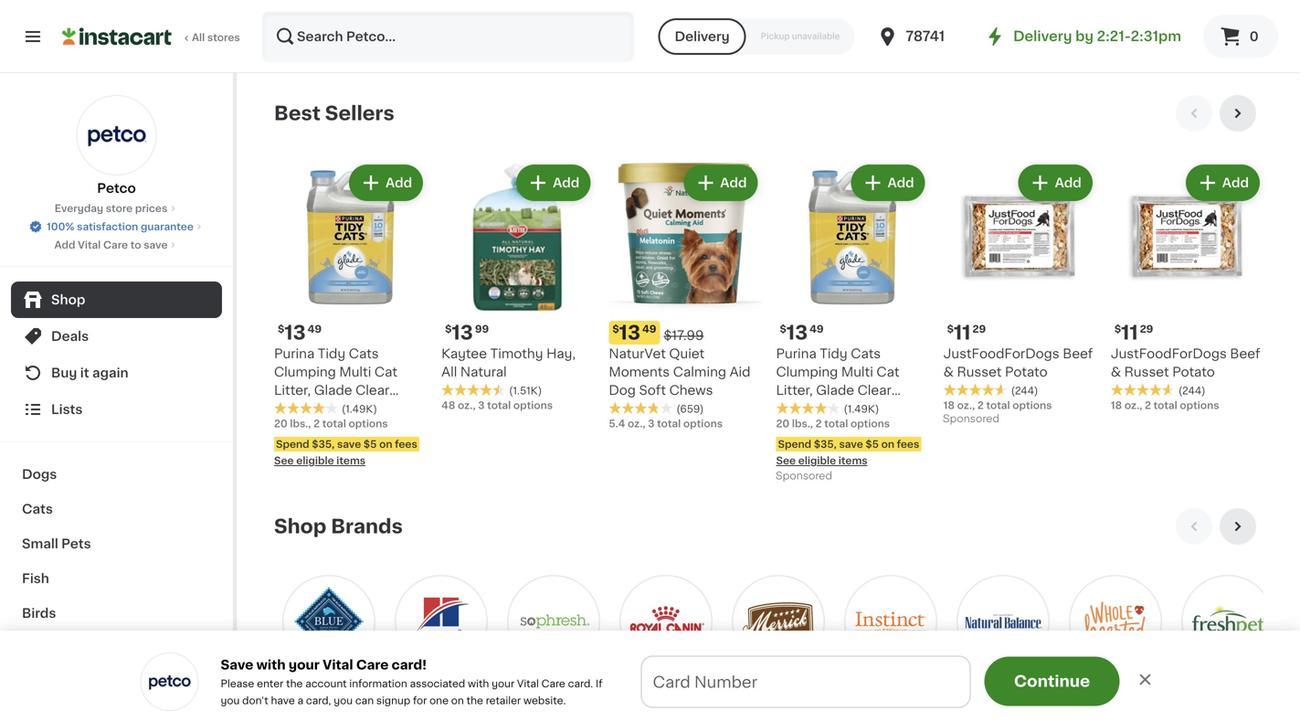 Task type: vqa. For each thing, say whether or not it's contained in the screenshot.
second 18 oz., 2 total options
yes



Task type: describe. For each thing, give the bounding box(es) containing it.
20 lbs., 2 total options for fourth product "group"
[[777, 419, 890, 429]]

continue button
[[985, 657, 1120, 706]]

sellers
[[325, 104, 395, 123]]

on inside save with your vital care card! please enter the account information associated with your vital care card. if you don't have a card, you can signup for one on the retailer website.
[[451, 696, 464, 706]]

2 vertical spatial vital
[[517, 679, 539, 689]]

blue buffalo
[[297, 682, 361, 692]]

diet
[[431, 697, 452, 707]]

dogs link
[[11, 457, 222, 492]]

0 horizontal spatial cats
[[22, 503, 53, 516]]

(244) for 1st product "group" from right
[[1179, 386, 1206, 396]]

options for fourth product "group"
[[851, 419, 890, 429]]

$ for second product "group"
[[445, 324, 452, 334]]

0 horizontal spatial sponsored badge image
[[777, 471, 832, 482]]

small pets link
[[11, 527, 222, 561]]

2 18 oz., 2 total options from the left
[[1111, 401, 1220, 411]]

items for sixth product "group" from the right
[[337, 456, 366, 466]]

best
[[274, 104, 321, 123]]

5.4 oz., 3 total options
[[609, 419, 723, 429]]

beef for fifth product "group" from left
[[1063, 348, 1094, 360]]

main content containing best sellers
[[0, 73, 1301, 722]]

1 vertical spatial with
[[468, 679, 489, 689]]

$ for sixth product "group" from the right
[[278, 324, 285, 334]]

soft
[[639, 384, 666, 397]]

options for fifth product "group" from left
[[1013, 401, 1052, 411]]

49 for fourth product "group"
[[810, 324, 824, 334]]

2 horizontal spatial &
[[1111, 366, 1122, 379]]

close image
[[1137, 671, 1155, 689]]

spend for sixth product "group" from the right
[[276, 439, 310, 449]]

chews
[[670, 384, 713, 397]]

purina for fourth product "group"
[[777, 348, 817, 360]]

everyday store prices link
[[55, 201, 179, 216]]

website.
[[524, 696, 566, 706]]

blue buffalo image
[[274, 567, 384, 677]]

spend $35, save $5 on fees see eligible items for fourth product "group"
[[777, 439, 920, 466]]

information
[[350, 679, 407, 689]]

hill's science diet link
[[387, 567, 496, 709]]

$17.99
[[664, 329, 704, 342]]

1 add button from the left
[[351, 166, 422, 199]]

naturvet  quiet moments calming aid dog soft chews
[[609, 348, 751, 397]]

options for sixth product "group" from the right
[[349, 419, 388, 429]]

$ for fourth product "group"
[[780, 324, 787, 334]]

$13.49 original price: $17.99 element
[[609, 321, 762, 345]]

20 lbs., 2 total options for sixth product "group" from the right
[[274, 419, 388, 429]]

0 vertical spatial petco logo image
[[76, 95, 157, 176]]

get free delivery on next 3 orders
[[487, 681, 761, 697]]

1 product group from the left
[[274, 161, 427, 468]]

birds
[[22, 607, 56, 620]]

more inside button
[[980, 684, 1008, 694]]

1 $5 from the left
[[364, 439, 377, 449]]

freshpet image
[[1174, 567, 1283, 677]]

0 button
[[1204, 15, 1279, 59]]

shop link
[[11, 282, 222, 318]]

(1.49k) for sixth product "group" from the right
[[342, 404, 377, 414]]

all stores link
[[62, 11, 241, 62]]

fish
[[22, 572, 49, 585]]

spend $35, save $5 on fees see eligible items for sixth product "group" from the right
[[274, 439, 418, 466]]

petco link
[[76, 95, 157, 197]]

stores
[[207, 32, 240, 43]]

royal canin image
[[612, 567, 721, 677]]

on inside treatment tracker modal dialog
[[628, 681, 649, 697]]

3 product group from the left
[[609, 161, 762, 431]]

purina for sixth product "group" from the right
[[274, 348, 315, 360]]

natural balance link
[[949, 567, 1059, 709]]

options for fourth product "group" from the right
[[684, 419, 723, 429]]

Card Number text field
[[642, 657, 970, 707]]

pets for other
[[63, 676, 93, 689]]

get
[[487, 681, 517, 697]]

(1.49k) for fourth product "group"
[[844, 404, 880, 414]]

deals
[[51, 330, 89, 343]]

0 vertical spatial vital
[[78, 240, 101, 250]]

2 see from the left
[[777, 456, 796, 466]]

total for 1st product "group" from right
[[1154, 401, 1178, 411]]

0 vertical spatial with
[[257, 659, 286, 671]]

natural balance
[[983, 682, 1025, 707]]

total for fifth product "group" from left
[[987, 401, 1011, 411]]

options for second product "group"
[[514, 401, 553, 411]]

fees for fourth product "group"
[[897, 439, 920, 449]]

(1.51k)
[[509, 386, 542, 396]]

buy it again link
[[11, 355, 222, 391]]

timothy
[[490, 348, 543, 360]]

total for sixth product "group" from the right
[[322, 419, 346, 429]]

fees for sixth product "group" from the right
[[395, 439, 418, 449]]

0 horizontal spatial save
[[144, 240, 168, 250]]

$ 13 49 inside $13.49 original price: $17.99 element
[[613, 323, 657, 342]]

orders
[[707, 681, 761, 697]]

justfoodfordogs beef & russet potato for fifth product "group" from left
[[944, 348, 1094, 379]]

total for fourth product "group" from the right
[[657, 419, 681, 429]]

48 oz., 3 total options
[[442, 401, 553, 411]]

one
[[430, 696, 449, 706]]

add vital care to save
[[54, 240, 168, 250]]

0 horizontal spatial the
[[286, 679, 303, 689]]

5 $ from the left
[[613, 324, 619, 334]]

buffalo
[[323, 682, 361, 692]]

0 horizontal spatial all
[[192, 32, 205, 43]]

so
[[528, 682, 541, 692]]

by
[[1076, 30, 1094, 43]]

it
[[80, 367, 89, 379]]

fish link
[[11, 561, 222, 596]]

11 for fifth product "group" from left
[[954, 323, 971, 342]]

save
[[221, 659, 254, 671]]

13 for sixth product "group" from the right
[[285, 323, 306, 342]]

1 $ 13 49 from the left
[[278, 323, 322, 342]]

2 cat from the left
[[877, 366, 900, 379]]

dog
[[609, 384, 636, 397]]

lists
[[51, 403, 83, 416]]

canin
[[667, 682, 698, 692]]

1 cat from the left
[[375, 366, 398, 379]]

1 springs from the left
[[274, 402, 323, 415]]

clear for sixth product "group" from the right
[[356, 384, 390, 397]]

for
[[413, 696, 427, 706]]

a
[[298, 696, 304, 706]]

2 eligible from the left
[[799, 456, 836, 466]]

potato for 1st product "group" from right
[[1173, 366, 1216, 379]]

6 add button from the left
[[1188, 166, 1259, 199]]

everyday store prices
[[55, 203, 168, 213]]

lists link
[[11, 391, 222, 428]]

naturvet
[[609, 348, 666, 360]]

tidy for fourth product "group"
[[820, 348, 848, 360]]

all inside kaytee timothy hay, all natural
[[442, 366, 457, 379]]

5 product group from the left
[[944, 161, 1097, 429]]

2:21-
[[1098, 30, 1131, 43]]

1 eligible from the left
[[296, 456, 334, 466]]

best sellers
[[274, 104, 395, 123]]

(659)
[[677, 404, 704, 414]]

78741 button
[[877, 11, 987, 62]]

have
[[271, 696, 295, 706]]

3 for all
[[478, 401, 485, 411]]

merrick link
[[724, 567, 834, 695]]

justfoodfordogs beef & russet potato for 1st product "group" from right
[[1111, 348, 1261, 379]]

card.
[[568, 679, 593, 689]]

card,
[[306, 696, 331, 706]]

3 49 from the left
[[643, 324, 657, 334]]

0
[[1250, 30, 1259, 43]]

birds link
[[11, 596, 222, 631]]

delivery button
[[659, 18, 747, 55]]

2 add button from the left
[[518, 166, 589, 199]]

instinct image
[[836, 567, 946, 677]]

shop for shop brands
[[274, 517, 327, 536]]

kaytee timothy hay, all natural
[[442, 348, 576, 379]]

2 $35, from the left
[[814, 439, 837, 449]]

free
[[521, 681, 554, 697]]

science
[[434, 682, 476, 692]]

so phresh
[[528, 682, 580, 692]]

2 springs from the left
[[777, 402, 825, 415]]

small
[[22, 537, 58, 550]]

so phresh image
[[499, 567, 609, 677]]

item carousel region
[[274, 95, 1264, 494]]

shop brands
[[274, 517, 403, 536]]

other
[[22, 676, 60, 689]]

buy
[[51, 367, 77, 379]]

retailer
[[486, 696, 521, 706]]

instacart logo image
[[62, 26, 172, 48]]

again
[[92, 367, 129, 379]]

1 vertical spatial your
[[492, 679, 515, 689]]

29 for fifth product "group" from left
[[973, 324, 986, 334]]

18 for 1st product "group" from right
[[1111, 401, 1123, 411]]

1 see from the left
[[274, 456, 294, 466]]

29 for 1st product "group" from right
[[1140, 324, 1154, 334]]

glade for fourth product "group"
[[817, 384, 855, 397]]

delivery
[[558, 681, 625, 697]]

1 clumping from the left
[[274, 366, 336, 379]]

merrick image
[[724, 567, 834, 677]]

99
[[475, 324, 489, 334]]

royal canin
[[635, 682, 698, 692]]

$ 13 99
[[445, 323, 489, 342]]

royal
[[635, 682, 665, 692]]

deals link
[[11, 318, 222, 355]]

enter
[[257, 679, 284, 689]]

1 horizontal spatial care
[[356, 659, 389, 671]]

1 horizontal spatial the
[[467, 696, 483, 706]]

total for fourth product "group"
[[825, 419, 849, 429]]

so phresh link
[[499, 567, 609, 695]]



Task type: locate. For each thing, give the bounding box(es) containing it.
save for fourth product "group"
[[840, 439, 864, 449]]

None search field
[[261, 11, 635, 62]]

multi for sixth product "group" from the right
[[339, 366, 371, 379]]

1 horizontal spatial spend $35, save $5 on fees see eligible items
[[777, 439, 920, 466]]

care up the information
[[356, 659, 389, 671]]

calming
[[673, 366, 727, 379]]

1 horizontal spatial multi
[[842, 366, 874, 379]]

1 horizontal spatial save
[[337, 439, 361, 449]]

48
[[442, 401, 456, 411]]

1 horizontal spatial 18 oz., 2 total options
[[1111, 401, 1220, 411]]

1 20 from the left
[[274, 419, 288, 429]]

0 horizontal spatial justfoodfordogs
[[944, 348, 1060, 360]]

100% satisfaction guarantee
[[47, 222, 194, 232]]

tidy for sixth product "group" from the right
[[318, 348, 346, 360]]

items for fourth product "group"
[[839, 456, 868, 466]]

with up enter
[[257, 659, 286, 671]]

0 horizontal spatial 18
[[944, 401, 955, 411]]

1 multi from the left
[[339, 366, 371, 379]]

save
[[144, 240, 168, 250], [337, 439, 361, 449], [840, 439, 864, 449]]

natural
[[461, 366, 507, 379], [985, 682, 1023, 692]]

1 vertical spatial pets
[[63, 676, 93, 689]]

2 purina from the left
[[777, 348, 817, 360]]

2 russet from the left
[[1125, 366, 1170, 379]]

2 fees from the left
[[897, 439, 920, 449]]

shop inside shop 'link'
[[51, 293, 85, 306]]

1 20 lbs., 2 total options from the left
[[274, 419, 388, 429]]

(1.49k)
[[342, 404, 377, 414], [844, 404, 880, 414]]

78741
[[906, 30, 945, 43]]

delivery for delivery
[[675, 30, 730, 43]]

care
[[103, 240, 128, 250], [356, 659, 389, 671], [542, 679, 566, 689]]

1 horizontal spatial clumping
[[777, 366, 838, 379]]

delivery inside "link"
[[1014, 30, 1073, 43]]

main content
[[0, 73, 1301, 722]]

1 horizontal spatial all
[[442, 366, 457, 379]]

don't
[[242, 696, 268, 706]]

(244) for fifth product "group" from left
[[1012, 386, 1039, 396]]

shop for shop
[[51, 293, 85, 306]]

all left stores
[[192, 32, 205, 43]]

1 potato from the left
[[1006, 366, 1048, 379]]

other pets & more
[[22, 676, 144, 689]]

other pets & more link
[[11, 665, 222, 700]]

3 for calming
[[648, 419, 655, 429]]

0 horizontal spatial natural
[[461, 366, 507, 379]]

beef for 1st product "group" from right
[[1231, 348, 1261, 360]]

0 horizontal spatial items
[[337, 456, 366, 466]]

2 you from the left
[[334, 696, 353, 706]]

$ for 1st product "group" from right
[[1115, 324, 1122, 334]]

glade for sixth product "group" from the right
[[314, 384, 352, 397]]

1 29 from the left
[[973, 324, 986, 334]]

0 horizontal spatial (244)
[[1012, 386, 1039, 396]]

more up the balance at the bottom right
[[980, 684, 1008, 694]]

wholehearted
[[1078, 682, 1154, 692]]

3 13 from the left
[[787, 323, 808, 342]]

3 $ from the left
[[780, 324, 787, 334]]

litter, for sixth product "group" from the right
[[274, 384, 311, 397]]

springs
[[274, 402, 323, 415], [777, 402, 825, 415]]

0 horizontal spatial tidy
[[318, 348, 346, 360]]

20 for fourth product "group"
[[777, 419, 790, 429]]

2 horizontal spatial $ 13 49
[[780, 323, 824, 342]]

care down the 100% satisfaction guarantee
[[103, 240, 128, 250]]

2 horizontal spatial cats
[[851, 348, 881, 360]]

more down the birds link
[[110, 676, 144, 689]]

buy it again
[[51, 367, 129, 379]]

20 for sixth product "group" from the right
[[274, 419, 288, 429]]

hay,
[[547, 348, 576, 360]]

1 horizontal spatial shop
[[274, 517, 327, 536]]

you down buffalo
[[334, 696, 353, 706]]

shop up 'deals'
[[51, 293, 85, 306]]

2 13 from the left
[[452, 323, 473, 342]]

100% satisfaction guarantee button
[[28, 216, 205, 234]]

1 horizontal spatial 29
[[1140, 324, 1154, 334]]

petco logo image up petco
[[76, 95, 157, 176]]

the down science
[[467, 696, 483, 706]]

20 lbs., 2 total options
[[274, 419, 388, 429], [777, 419, 890, 429]]

0 horizontal spatial glade
[[314, 384, 352, 397]]

0 horizontal spatial lbs.,
[[290, 419, 311, 429]]

2 tidy from the left
[[820, 348, 848, 360]]

petco logo image left the please
[[140, 653, 199, 711]]

0 horizontal spatial 11
[[954, 323, 971, 342]]

1 justfoodfordogs from the left
[[944, 348, 1060, 360]]

2 horizontal spatial 49
[[810, 324, 824, 334]]

1 tidy from the left
[[318, 348, 346, 360]]

3 add button from the left
[[686, 166, 756, 199]]

2 (244) from the left
[[1179, 386, 1206, 396]]

1 $ 11 29 from the left
[[948, 323, 986, 342]]

your up retailer
[[492, 679, 515, 689]]

2 20 from the left
[[777, 419, 790, 429]]

natural up the balance at the bottom right
[[985, 682, 1023, 692]]

&
[[944, 366, 954, 379], [1111, 366, 1122, 379], [96, 676, 107, 689]]

associated
[[410, 679, 465, 689]]

add vital care to save link
[[54, 238, 179, 252]]

0 horizontal spatial $ 11 29
[[948, 323, 986, 342]]

0 vertical spatial sponsored badge image
[[944, 414, 999, 425]]

save for sixth product "group" from the right
[[337, 439, 361, 449]]

guarantee
[[141, 222, 194, 232]]

0 vertical spatial care
[[103, 240, 128, 250]]

prices
[[135, 203, 168, 213]]

1 horizontal spatial beef
[[1231, 348, 1261, 360]]

0 horizontal spatial springs
[[274, 402, 323, 415]]

kaytee
[[442, 348, 487, 360]]

18 for fifth product "group" from left
[[944, 401, 955, 411]]

1 items from the left
[[337, 456, 366, 466]]

options for 1st product "group" from right
[[1180, 401, 1220, 411]]

2 horizontal spatial care
[[542, 679, 566, 689]]

1 horizontal spatial &
[[944, 366, 954, 379]]

1 11 from the left
[[954, 323, 971, 342]]

4 $ from the left
[[948, 324, 954, 334]]

1 vertical spatial care
[[356, 659, 389, 671]]

2 $ from the left
[[445, 324, 452, 334]]

sponsored badge image
[[944, 414, 999, 425], [777, 471, 832, 482]]

1 horizontal spatial justfoodfordogs
[[1111, 348, 1227, 360]]

hill's
[[407, 682, 432, 692]]

total
[[487, 401, 511, 411], [987, 401, 1011, 411], [1154, 401, 1178, 411], [322, 419, 346, 429], [825, 419, 849, 429], [657, 419, 681, 429]]

0 horizontal spatial justfoodfordogs beef & russet potato
[[944, 348, 1094, 379]]

oz.,
[[458, 401, 476, 411], [958, 401, 976, 411], [1125, 401, 1143, 411], [628, 419, 646, 429]]

0 horizontal spatial potato
[[1006, 366, 1048, 379]]

$5
[[364, 439, 377, 449], [866, 439, 879, 449]]

2 20 lbs., 2 total options from the left
[[777, 419, 890, 429]]

5 add button from the left
[[1021, 166, 1091, 199]]

1 13 from the left
[[285, 323, 306, 342]]

care up website.
[[542, 679, 566, 689]]

lbs., for sixth product "group" from the right
[[290, 419, 311, 429]]

0 horizontal spatial purina tidy cats clumping multi cat litter, glade clear springs
[[274, 348, 398, 415]]

can
[[355, 696, 374, 706]]

clear for fourth product "group"
[[858, 384, 892, 397]]

vital up account
[[323, 659, 353, 671]]

with up retailer
[[468, 679, 489, 689]]

0 horizontal spatial your
[[289, 659, 320, 671]]

1 fees from the left
[[395, 439, 418, 449]]

1 vertical spatial 3
[[648, 419, 655, 429]]

next
[[653, 681, 689, 697]]

0 horizontal spatial russet
[[957, 366, 1002, 379]]

balance
[[983, 697, 1025, 707]]

0 vertical spatial all
[[192, 32, 205, 43]]

quiet
[[669, 348, 705, 360]]

litter,
[[274, 384, 311, 397], [777, 384, 813, 397]]

1 horizontal spatial vital
[[323, 659, 353, 671]]

the
[[286, 679, 303, 689], [467, 696, 483, 706]]

1 spend from the left
[[276, 439, 310, 449]]

2 11 from the left
[[1122, 323, 1139, 342]]

0 horizontal spatial care
[[103, 240, 128, 250]]

2 product group from the left
[[442, 161, 594, 413]]

1 vertical spatial all
[[442, 366, 457, 379]]

you down the please
[[221, 696, 240, 706]]

petco logo image
[[76, 95, 157, 176], [140, 653, 199, 711]]

1 horizontal spatial 3
[[648, 419, 655, 429]]

$ 11 29 for fifth product "group" from left
[[948, 323, 986, 342]]

1 justfoodfordogs beef & russet potato from the left
[[944, 348, 1094, 379]]

russet
[[957, 366, 1002, 379], [1125, 366, 1170, 379]]

2 horizontal spatial vital
[[517, 679, 539, 689]]

everyday
[[55, 203, 103, 213]]

vital down satisfaction
[[78, 240, 101, 250]]

2 lbs., from the left
[[792, 419, 813, 429]]

save with your vital care card! please enter the account information associated with your vital care card. if you don't have a card, you can signup for one on the retailer website.
[[221, 659, 603, 706]]

1 (244) from the left
[[1012, 386, 1039, 396]]

1 horizontal spatial $ 13 49
[[613, 323, 657, 342]]

continue
[[1015, 674, 1091, 689]]

13 for fourth product "group"
[[787, 323, 808, 342]]

on
[[379, 439, 393, 449], [882, 439, 895, 449], [628, 681, 649, 697], [451, 696, 464, 706]]

shop inside 'main content'
[[274, 517, 327, 536]]

0 vertical spatial 3
[[478, 401, 485, 411]]

3 down soft
[[648, 419, 655, 429]]

1 horizontal spatial (1.49k)
[[844, 404, 880, 414]]

add button
[[351, 166, 422, 199], [518, 166, 589, 199], [686, 166, 756, 199], [853, 166, 924, 199], [1021, 166, 1091, 199], [1188, 166, 1259, 199]]

lbs., for fourth product "group"
[[792, 419, 813, 429]]

1 horizontal spatial potato
[[1173, 366, 1216, 379]]

pets right small
[[61, 537, 91, 550]]

0 horizontal spatial $5
[[364, 439, 377, 449]]

0 horizontal spatial with
[[257, 659, 286, 671]]

0 horizontal spatial 49
[[308, 324, 322, 334]]

1 horizontal spatial sponsored badge image
[[944, 414, 999, 425]]

1 horizontal spatial fees
[[897, 439, 920, 449]]

0 horizontal spatial clumping
[[274, 366, 336, 379]]

natural balance image
[[949, 567, 1059, 677]]

2 49 from the left
[[810, 324, 824, 334]]

3 inside treatment tracker modal dialog
[[693, 681, 703, 697]]

1 vertical spatial natural
[[985, 682, 1023, 692]]

0 horizontal spatial you
[[221, 696, 240, 706]]

petco logo image inside 'main content'
[[140, 653, 199, 711]]

1 horizontal spatial items
[[839, 456, 868, 466]]

hill's science diet image
[[387, 567, 496, 677]]

1 (1.49k) from the left
[[342, 404, 377, 414]]

2 items from the left
[[839, 456, 868, 466]]

pets for small
[[61, 537, 91, 550]]

1 horizontal spatial clear
[[858, 384, 892, 397]]

cats link
[[11, 492, 222, 527]]

your up blue
[[289, 659, 320, 671]]

2 $5 from the left
[[866, 439, 879, 449]]

1 $ from the left
[[278, 324, 285, 334]]

1 vertical spatial shop
[[274, 517, 327, 536]]

fees
[[395, 439, 418, 449], [897, 439, 920, 449]]

natural inside natural balance
[[985, 682, 1023, 692]]

delivery inside 'button'
[[675, 30, 730, 43]]

2:31pm
[[1131, 30, 1182, 43]]

5.4
[[609, 419, 626, 429]]

$ for fifth product "group" from left
[[948, 324, 954, 334]]

please
[[221, 679, 254, 689]]

13
[[285, 323, 306, 342], [452, 323, 473, 342], [787, 323, 808, 342], [619, 323, 641, 342]]

1 horizontal spatial natural
[[985, 682, 1023, 692]]

cat
[[375, 366, 398, 379], [877, 366, 900, 379]]

2 $ 11 29 from the left
[[1115, 323, 1154, 342]]

2 multi from the left
[[842, 366, 874, 379]]

0 horizontal spatial $35,
[[312, 439, 335, 449]]

1 horizontal spatial cats
[[349, 348, 379, 360]]

wholehearted image
[[1061, 567, 1171, 677]]

2 spend from the left
[[778, 439, 812, 449]]

1 horizontal spatial justfoodfordogs beef & russet potato
[[1111, 348, 1261, 379]]

1 horizontal spatial tidy
[[820, 348, 848, 360]]

1 horizontal spatial cat
[[877, 366, 900, 379]]

6 $ from the left
[[1115, 324, 1122, 334]]

2 justfoodfordogs from the left
[[1111, 348, 1227, 360]]

0 horizontal spatial 20 lbs., 2 total options
[[274, 419, 388, 429]]

2 18 from the left
[[1111, 401, 1123, 411]]

service type group
[[659, 18, 855, 55]]

1 lbs., from the left
[[290, 419, 311, 429]]

delivery for delivery by 2:21-2:31pm
[[1014, 30, 1073, 43]]

2 $ 13 49 from the left
[[780, 323, 824, 342]]

0 horizontal spatial 18 oz., 2 total options
[[944, 401, 1052, 411]]

2 clear from the left
[[858, 384, 892, 397]]

1 litter, from the left
[[274, 384, 311, 397]]

2 clumping from the left
[[777, 366, 838, 379]]

49 for sixth product "group" from the right
[[308, 324, 322, 334]]

vital up website.
[[517, 679, 539, 689]]

11 for 1st product "group" from right
[[1122, 323, 1139, 342]]

the up a
[[286, 679, 303, 689]]

0 horizontal spatial fees
[[395, 439, 418, 449]]

1 18 oz., 2 total options from the left
[[944, 401, 1052, 411]]

items
[[337, 456, 366, 466], [839, 456, 868, 466]]

29
[[973, 324, 986, 334], [1140, 324, 1154, 334]]

13 for second product "group"
[[452, 323, 473, 342]]

spend for fourth product "group"
[[778, 439, 812, 449]]

1 $35, from the left
[[312, 439, 335, 449]]

1 horizontal spatial $ 11 29
[[1115, 323, 1154, 342]]

2 vertical spatial 3
[[693, 681, 703, 697]]

2 potato from the left
[[1173, 366, 1216, 379]]

2 29 from the left
[[1140, 324, 1154, 334]]

card!
[[392, 659, 427, 671]]

multi for fourth product "group"
[[842, 366, 874, 379]]

2 glade from the left
[[817, 384, 855, 397]]

2
[[978, 401, 984, 411], [1145, 401, 1152, 411], [314, 419, 320, 429], [816, 419, 822, 429]]

options
[[514, 401, 553, 411], [1013, 401, 1052, 411], [1180, 401, 1220, 411], [349, 419, 388, 429], [851, 419, 890, 429], [684, 419, 723, 429]]

0 horizontal spatial litter,
[[274, 384, 311, 397]]

1 clear from the left
[[356, 384, 390, 397]]

1 vertical spatial vital
[[323, 659, 353, 671]]

3 right next
[[693, 681, 703, 697]]

if
[[596, 679, 603, 689]]

0 horizontal spatial beef
[[1063, 348, 1094, 360]]

1 you from the left
[[221, 696, 240, 706]]

dogs
[[22, 468, 57, 481]]

$ 11 29 for 1st product "group" from right
[[1115, 323, 1154, 342]]

3 $ 13 49 from the left
[[613, 323, 657, 342]]

purina
[[274, 348, 315, 360], [777, 348, 817, 360]]

treatment tracker modal dialog
[[238, 656, 1301, 722]]

0 vertical spatial the
[[286, 679, 303, 689]]

your
[[289, 659, 320, 671], [492, 679, 515, 689]]

0 horizontal spatial shop
[[51, 293, 85, 306]]

0 horizontal spatial cat
[[375, 366, 398, 379]]

0 horizontal spatial multi
[[339, 366, 371, 379]]

1 49 from the left
[[308, 324, 322, 334]]

pets
[[61, 537, 91, 550], [63, 676, 93, 689]]

$ inside $ 13 99
[[445, 324, 452, 334]]

1 horizontal spatial $5
[[866, 439, 879, 449]]

3 right '48'
[[478, 401, 485, 411]]

petco
[[97, 182, 136, 195]]

0 horizontal spatial spend $35, save $5 on fees see eligible items
[[274, 439, 418, 466]]

pets right other
[[63, 676, 93, 689]]

2 horizontal spatial 3
[[693, 681, 703, 697]]

see
[[274, 456, 294, 466], [777, 456, 796, 466]]

4 13 from the left
[[619, 323, 641, 342]]

signup
[[377, 696, 411, 706]]

2 purina tidy cats clumping multi cat litter, glade clear springs from the left
[[777, 348, 900, 415]]

2 (1.49k) from the left
[[844, 404, 880, 414]]

0 horizontal spatial 3
[[478, 401, 485, 411]]

potato for fifth product "group" from left
[[1006, 366, 1048, 379]]

0 vertical spatial your
[[289, 659, 320, 671]]

merrick
[[759, 682, 799, 692]]

1 purina tidy cats clumping multi cat litter, glade clear springs from the left
[[274, 348, 398, 415]]

6 product group from the left
[[1111, 161, 1264, 413]]

natural inside kaytee timothy hay, all natural
[[461, 366, 507, 379]]

1 horizontal spatial russet
[[1125, 366, 1170, 379]]

0 horizontal spatial &
[[96, 676, 107, 689]]

hill's science diet
[[407, 682, 476, 707]]

litter, for fourth product "group"
[[777, 384, 813, 397]]

4 add button from the left
[[853, 166, 924, 199]]

4 product group from the left
[[777, 161, 929, 486]]

1 glade from the left
[[314, 384, 352, 397]]

1 horizontal spatial purina tidy cats clumping multi cat litter, glade clear springs
[[777, 348, 900, 415]]

1 horizontal spatial lbs.,
[[792, 419, 813, 429]]

to
[[131, 240, 141, 250]]

0 horizontal spatial purina
[[274, 348, 315, 360]]

spend $35, save $5 on fees see eligible items
[[274, 439, 418, 466], [777, 439, 920, 466]]

1 horizontal spatial spend
[[778, 439, 812, 449]]

1 beef from the left
[[1063, 348, 1094, 360]]

0 horizontal spatial 20
[[274, 419, 288, 429]]

2 litter, from the left
[[777, 384, 813, 397]]

0 horizontal spatial see
[[274, 456, 294, 466]]

tidy
[[318, 348, 346, 360], [820, 348, 848, 360]]

2 beef from the left
[[1231, 348, 1261, 360]]

wholehearted link
[[1061, 567, 1171, 695]]

1 russet from the left
[[957, 366, 1002, 379]]

1 18 from the left
[[944, 401, 955, 411]]

product group
[[274, 161, 427, 468], [442, 161, 594, 413], [609, 161, 762, 431], [777, 161, 929, 486], [944, 161, 1097, 429], [1111, 161, 1264, 413]]

1 horizontal spatial purina
[[777, 348, 817, 360]]

aid
[[730, 366, 751, 379]]

★★★★★
[[442, 383, 506, 396], [442, 383, 506, 396], [944, 383, 1008, 396], [944, 383, 1008, 396], [1111, 383, 1175, 396], [1111, 383, 1175, 396], [274, 402, 338, 414], [274, 402, 338, 414], [777, 402, 841, 414], [777, 402, 841, 414], [609, 402, 673, 414], [609, 402, 673, 414]]

2 spend $35, save $5 on fees see eligible items from the left
[[777, 439, 920, 466]]

clumping
[[274, 366, 336, 379], [777, 366, 838, 379]]

3
[[478, 401, 485, 411], [648, 419, 655, 429], [693, 681, 703, 697]]

0 horizontal spatial 29
[[973, 324, 986, 334]]

1 purina from the left
[[274, 348, 315, 360]]

all down kaytee
[[442, 366, 457, 379]]

Search field
[[263, 13, 633, 60]]

natural down kaytee
[[461, 366, 507, 379]]

delivery by 2:21-2:31pm
[[1014, 30, 1182, 43]]

1 spend $35, save $5 on fees see eligible items from the left
[[274, 439, 418, 466]]

0 horizontal spatial more
[[110, 676, 144, 689]]

eligible
[[296, 456, 334, 466], [799, 456, 836, 466]]

shop left the brands
[[274, 517, 327, 536]]

2 justfoodfordogs beef & russet potato from the left
[[1111, 348, 1261, 379]]

total for second product "group"
[[487, 401, 511, 411]]



